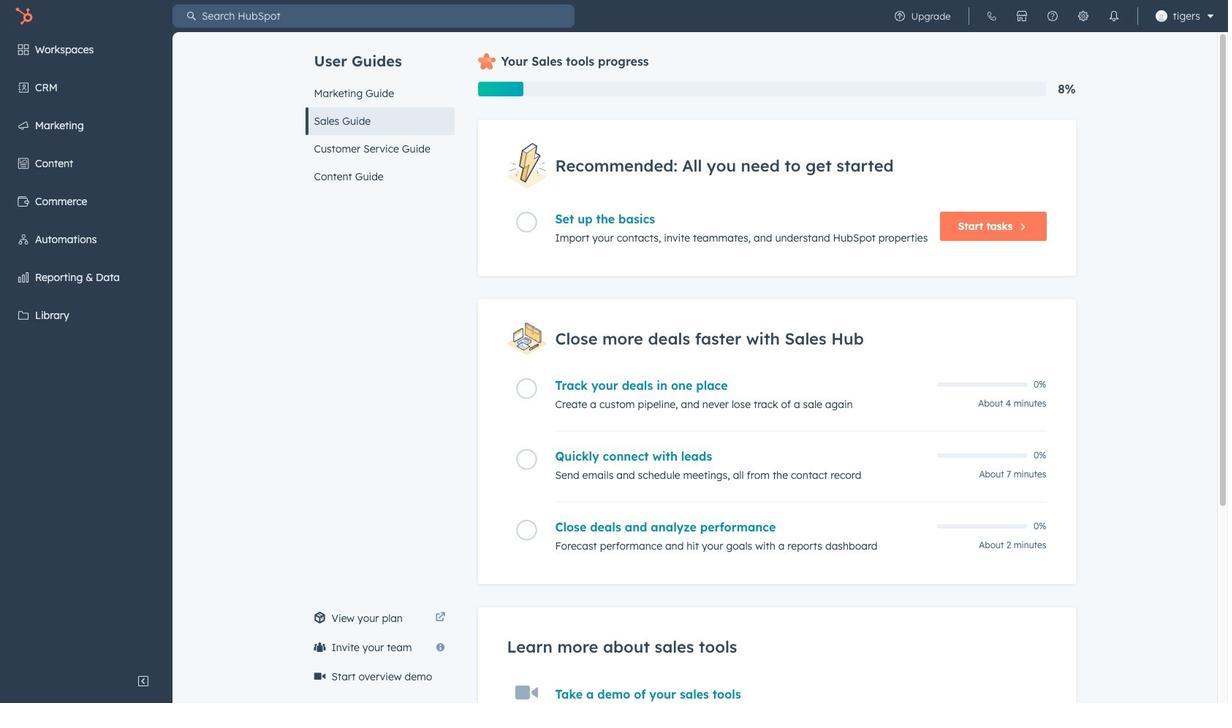 Task type: describe. For each thing, give the bounding box(es) containing it.
marketplaces image
[[1016, 10, 1028, 22]]

0 horizontal spatial menu
[[0, 32, 173, 667]]



Task type: locate. For each thing, give the bounding box(es) containing it.
menu
[[884, 0, 1219, 32], [0, 32, 173, 667]]

help image
[[1047, 10, 1058, 22]]

progress bar
[[478, 82, 523, 96]]

Search HubSpot search field
[[196, 4, 575, 28]]

link opens in a new window image
[[435, 613, 446, 624]]

link opens in a new window image
[[435, 610, 446, 628]]

1 horizontal spatial menu
[[884, 0, 1219, 32]]

user guides element
[[305, 32, 454, 191]]

howard n/a image
[[1155, 10, 1167, 22]]

notifications image
[[1108, 10, 1120, 22]]

settings image
[[1077, 10, 1089, 22]]



Task type: vqa. For each thing, say whether or not it's contained in the screenshot.
CONTACT'
no



